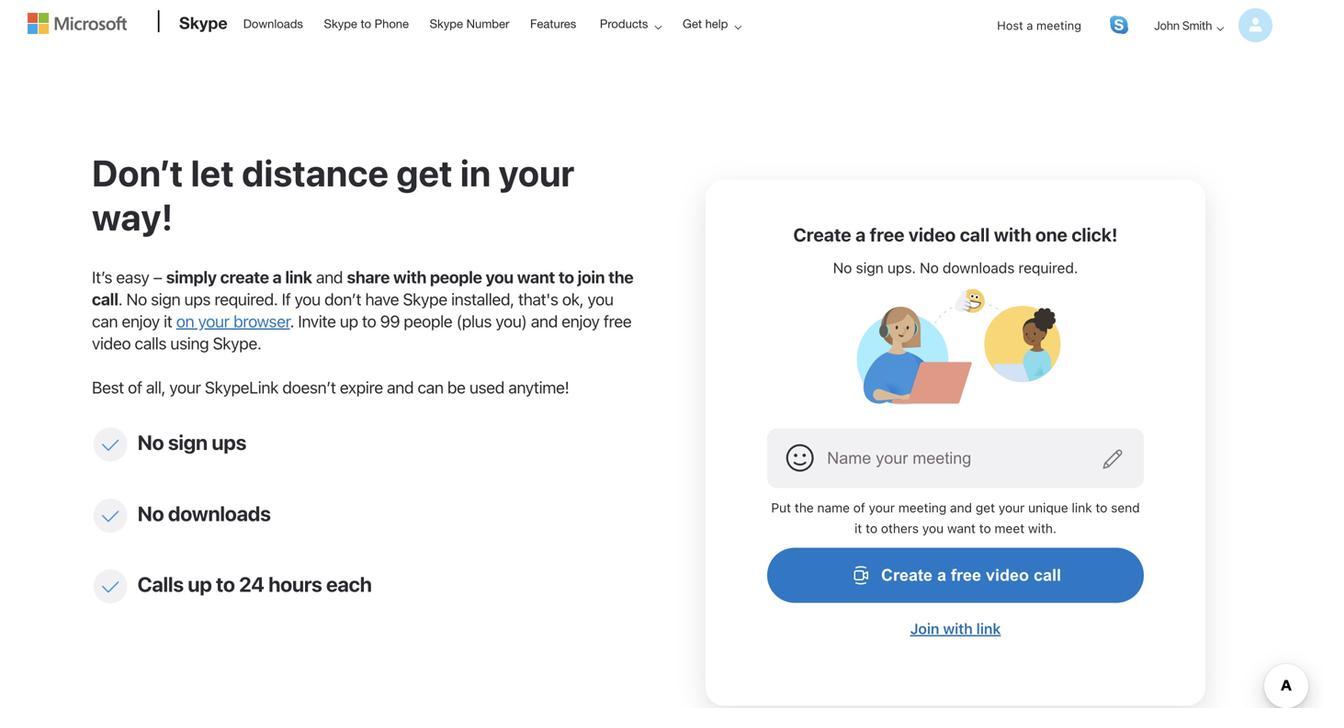 Task type: vqa. For each thing, say whether or not it's contained in the screenshot.
FROM within the CALL LANDLINES AND MOBILES FROM ANYWHERE IN THE WORLD AT GREAT LOW RATES USING
no



Task type: locate. For each thing, give the bounding box(es) containing it.
video up no sign ups. no downloads required. on the top
[[909, 224, 956, 245]]

1 horizontal spatial ups
[[212, 430, 246, 454]]

link inside put the name of your meeting and get your unique link to send it to others you want to meet with.
[[1072, 501, 1092, 516]]

0 horizontal spatial up
[[188, 572, 212, 596]]

required. down one
[[1019, 259, 1078, 277]]

with
[[994, 224, 1032, 245], [393, 267, 427, 287], [943, 621, 973, 638]]

want
[[517, 267, 555, 287], [948, 521, 976, 536]]

0 vertical spatial with
[[994, 224, 1032, 245]]

0 horizontal spatial enjoy
[[122, 312, 160, 331]]

downloads down no sign ups on the bottom of page
[[168, 501, 271, 525]]

free for create a free video call
[[951, 566, 982, 585]]

your inside don't let distance get in your way!
[[499, 151, 575, 194]]

and inside . invite up to 99 people (plus you) and enjoy free video calls using skype.
[[531, 312, 558, 331]]

skype for skype to phone
[[324, 17, 357, 31]]

enjoy up calls
[[122, 312, 160, 331]]

enjoy
[[122, 312, 160, 331], [562, 312, 600, 331]]

0 horizontal spatial want
[[517, 267, 555, 287]]

on your browser link
[[176, 312, 290, 331]]

1 vertical spatial sign
[[151, 290, 180, 309]]

1 horizontal spatial video
[[909, 224, 956, 245]]

2 vertical spatial with
[[943, 621, 973, 638]]

0 vertical spatial get
[[396, 151, 453, 194]]

john smith link
[[1140, 2, 1273, 49]]

people up installed,
[[430, 267, 482, 287]]

2 vertical spatial free
[[951, 566, 982, 585]]

put the name of your meeting and get your unique link to send it to others you want to meet with.
[[771, 501, 1140, 536]]

free for create a free video call with one click!
[[870, 224, 905, 245]]

one
[[1036, 224, 1068, 245]]

don't
[[325, 290, 361, 309]]

if
[[282, 290, 291, 309]]

1 vertical spatial free
[[604, 312, 632, 331]]

of left all,
[[128, 378, 142, 397]]

1 vertical spatial it
[[855, 521, 862, 536]]

skype left number
[[430, 17, 463, 31]]

a inside heading
[[856, 224, 866, 245]]

menu bar
[[983, 2, 1273, 63]]

1 horizontal spatial free
[[870, 224, 905, 245]]

get up meet
[[976, 501, 995, 516]]

of inside put the name of your meeting and get your unique link to send it to others you want to meet with.
[[854, 501, 866, 516]]

skype right have
[[403, 290, 447, 309]]

2 horizontal spatial video
[[986, 566, 1029, 585]]

2 horizontal spatial free
[[951, 566, 982, 585]]

with left one
[[994, 224, 1032, 245]]

1 vertical spatial of
[[854, 501, 866, 516]]

skype inside skype link
[[179, 13, 228, 33]]

number
[[467, 17, 509, 31]]

free inside . invite up to 99 people (plus you) and enjoy free video calls using skype.
[[604, 312, 632, 331]]

share
[[347, 267, 390, 287]]

your up others
[[869, 501, 895, 516]]

call
[[960, 224, 990, 245], [92, 290, 118, 309], [1034, 566, 1062, 585]]

link up 'if'
[[285, 267, 312, 287]]

1 horizontal spatial meeting
[[1037, 18, 1082, 32]]

2 horizontal spatial link
[[1072, 501, 1092, 516]]

call for create a free video call with one click!
[[960, 224, 990, 245]]

to
[[361, 17, 371, 31], [559, 267, 574, 287], [362, 312, 376, 331], [1096, 501, 1108, 516], [866, 521, 878, 536], [980, 521, 991, 536], [216, 572, 235, 596]]

0 vertical spatial ups
[[184, 290, 211, 309]]

simply
[[166, 267, 217, 287]]

up
[[340, 312, 358, 331], [188, 572, 212, 596]]

0 horizontal spatial required.
[[215, 290, 278, 309]]

and up don't
[[316, 267, 343, 287]]

required. down create
[[215, 290, 278, 309]]

and
[[316, 267, 343, 287], [531, 312, 558, 331], [387, 378, 414, 397], [950, 501, 972, 516]]

0 horizontal spatial meeting
[[899, 501, 947, 516]]

free inside "button"
[[951, 566, 982, 585]]

it inside put the name of your meeting and get your unique link to send it to others you want to meet with.
[[855, 521, 862, 536]]

on your browser
[[176, 312, 290, 331]]

meet
[[995, 521, 1025, 536]]

navigation
[[983, 2, 1273, 63]]

people inside share with people you want to join the call
[[430, 267, 482, 287]]

meet now image
[[850, 289, 1062, 406]]

enjoy inside . invite up to 99 people (plus you) and enjoy free video calls using skype.
[[562, 312, 600, 331]]

and down name your meeting text field
[[950, 501, 972, 516]]

1 vertical spatial required.
[[215, 290, 278, 309]]

skype left phone
[[324, 17, 357, 31]]

. invite
[[290, 312, 336, 331]]

call inside "button"
[[1034, 566, 1062, 585]]

skype
[[179, 13, 228, 33], [324, 17, 357, 31], [430, 17, 463, 31], [403, 290, 447, 309]]

0 vertical spatial up
[[340, 312, 358, 331]]

others
[[881, 521, 919, 536]]

downloads
[[243, 17, 303, 31]]

people
[[430, 267, 482, 287], [404, 312, 453, 331]]

sign up "no downloads"
[[168, 430, 208, 454]]

it inside . no sign ups required. if you don't have skype installed, that's ok, you can enjoy it
[[164, 312, 172, 331]]

1 vertical spatial get
[[976, 501, 995, 516]]

link down create a free video call
[[977, 621, 1001, 638]]

your right in
[[499, 151, 575, 194]]

you
[[486, 267, 514, 287], [295, 290, 321, 309], [588, 290, 614, 309], [923, 521, 944, 536]]

the right put at the bottom of page
[[795, 501, 814, 516]]

calls up to 24 hours each
[[138, 572, 372, 596]]

2 horizontal spatial call
[[1034, 566, 1062, 585]]

best of all, your skypelink doesn't expire and can be used anytime!
[[92, 378, 569, 397]]

video inside "button"
[[986, 566, 1029, 585]]

2 vertical spatial video
[[986, 566, 1029, 585]]

join
[[910, 621, 940, 638]]

share with people you want to join the call
[[92, 267, 634, 309]]

0 vertical spatial required.
[[1019, 259, 1078, 277]]

you right others
[[923, 521, 944, 536]]

and for expire
[[387, 378, 414, 397]]

and right expire
[[387, 378, 414, 397]]

video down meet
[[986, 566, 1029, 585]]

2 enjoy from the left
[[562, 312, 600, 331]]

can
[[92, 312, 118, 331], [418, 378, 444, 397]]

all,
[[146, 378, 166, 397]]

1 horizontal spatial create
[[881, 566, 933, 585]]

0 vertical spatial video
[[909, 224, 956, 245]]

0 vertical spatial can
[[92, 312, 118, 331]]

create inside "button"
[[881, 566, 933, 585]]

0 vertical spatial downloads
[[943, 259, 1015, 277]]

0 horizontal spatial link
[[285, 267, 312, 287]]

ups inside . no sign ups required. if you don't have skype installed, that's ok, you can enjoy it
[[184, 290, 211, 309]]

want inside put the name of your meeting and get your unique link to send it to others you want to meet with.
[[948, 521, 976, 536]]

1 horizontal spatial call
[[960, 224, 990, 245]]

1 horizontal spatial enjoy
[[562, 312, 600, 331]]

0 vertical spatial sign
[[856, 259, 884, 277]]

no for no sign ups
[[138, 430, 164, 454]]

don't let distance get in your way!
[[92, 151, 575, 239]]

link right unique at the right of page
[[1072, 501, 1092, 516]]

ups
[[184, 290, 211, 309], [212, 430, 246, 454]]

0 horizontal spatial the
[[609, 267, 634, 287]]

1 vertical spatial want
[[948, 521, 976, 536]]

the right join
[[609, 267, 634, 287]]

free up join with link link
[[951, 566, 982, 585]]

a
[[1027, 18, 1033, 32], [856, 224, 866, 245], [273, 267, 282, 287], [937, 566, 947, 585]]

skype inside skype number 'link'
[[430, 17, 463, 31]]

0 horizontal spatial call
[[92, 290, 118, 309]]

call down it's
[[92, 290, 118, 309]]

0 vertical spatial meeting
[[1037, 18, 1082, 32]]

1 horizontal spatial can
[[418, 378, 444, 397]]

a for create a free video call with one click!
[[856, 224, 866, 245]]

you inside put the name of your meeting and get your unique link to send it to others you want to meet with.
[[923, 521, 944, 536]]

meeting up others
[[899, 501, 947, 516]]

2 vertical spatial link
[[977, 621, 1001, 638]]

0 horizontal spatial can
[[92, 312, 118, 331]]

free
[[870, 224, 905, 245], [604, 312, 632, 331], [951, 566, 982, 585]]

calls
[[135, 334, 166, 353]]

1 vertical spatial with
[[393, 267, 427, 287]]

skype inside . no sign ups required. if you don't have skype installed, that's ok, you can enjoy it
[[403, 290, 447, 309]]

ups down simply
[[184, 290, 211, 309]]

1 horizontal spatial want
[[948, 521, 976, 536]]

no right . at left top
[[126, 290, 147, 309]]

up right calls
[[188, 572, 212, 596]]

to inside share with people you want to join the call
[[559, 267, 574, 287]]

meeting
[[1037, 18, 1082, 32], [899, 501, 947, 516]]

ups down skypelink
[[212, 430, 246, 454]]

sign down – at top left
[[151, 290, 180, 309]]

video inside heading
[[909, 224, 956, 245]]

enjoy down ok,
[[562, 312, 600, 331]]

0 horizontal spatial it
[[164, 312, 172, 331]]

you)
[[496, 312, 527, 331]]

meeting right host
[[1037, 18, 1082, 32]]

0 vertical spatial call
[[960, 224, 990, 245]]

skype inside skype to phone link
[[324, 17, 357, 31]]

1 horizontal spatial get
[[976, 501, 995, 516]]

you up installed,
[[486, 267, 514, 287]]

no left ups.
[[833, 259, 852, 277]]

can down it's
[[92, 312, 118, 331]]

arrow down image
[[1210, 17, 1232, 40]]

.
[[118, 290, 122, 309]]

your right on
[[198, 312, 230, 331]]

free inside heading
[[870, 224, 905, 245]]

0 horizontal spatial create
[[794, 224, 852, 245]]

and for link
[[316, 267, 343, 287]]

it left on
[[164, 312, 172, 331]]

2 vertical spatial call
[[1034, 566, 1062, 585]]

products button
[[588, 1, 677, 47]]

1 horizontal spatial the
[[795, 501, 814, 516]]

with inside share with people you want to join the call
[[393, 267, 427, 287]]

call down with.
[[1034, 566, 1062, 585]]

with for join with link
[[943, 621, 973, 638]]

you inside share with people you want to join the call
[[486, 267, 514, 287]]

1 enjoy from the left
[[122, 312, 160, 331]]

up down don't
[[340, 312, 358, 331]]

edit text image
[[1102, 449, 1124, 471]]

video left calls
[[92, 334, 131, 353]]

2 horizontal spatial with
[[994, 224, 1032, 245]]

1 horizontal spatial with
[[943, 621, 973, 638]]

no for no downloads
[[138, 501, 164, 525]]

ok,
[[562, 290, 584, 309]]

1 horizontal spatial up
[[340, 312, 358, 331]]

can left be
[[418, 378, 444, 397]]

1 horizontal spatial downloads
[[943, 259, 1015, 277]]

1 vertical spatial video
[[92, 334, 131, 353]]

video inside . invite up to 99 people (plus you) and enjoy free video calls using skype.
[[92, 334, 131, 353]]

1 vertical spatial the
[[795, 501, 814, 516]]

call up no sign ups. no downloads required. on the top
[[960, 224, 990, 245]]

1 vertical spatial downloads
[[168, 501, 271, 525]]

0 horizontal spatial of
[[128, 378, 142, 397]]

1 horizontal spatial it
[[855, 521, 862, 536]]

to left meet
[[980, 521, 991, 536]]

0 horizontal spatial with
[[393, 267, 427, 287]]

to left the 99
[[362, 312, 376, 331]]

99
[[380, 312, 400, 331]]

get inside don't let distance get in your way!
[[396, 151, 453, 194]]

get left in
[[396, 151, 453, 194]]

2 vertical spatial sign
[[168, 430, 208, 454]]

get help
[[683, 17, 728, 31]]

1 vertical spatial call
[[92, 290, 118, 309]]

0 vertical spatial the
[[609, 267, 634, 287]]

1 vertical spatial link
[[1072, 501, 1092, 516]]

and down that's
[[531, 312, 558, 331]]

downloads down 'create a free video call with one click!' heading
[[943, 259, 1015, 277]]

0 vertical spatial create
[[794, 224, 852, 245]]

1 horizontal spatial link
[[977, 621, 1001, 638]]

don't
[[92, 151, 183, 194]]

skype to phone
[[324, 17, 409, 31]]

1 vertical spatial people
[[404, 312, 453, 331]]

0 vertical spatial free
[[870, 224, 905, 245]]

a for create a free video call
[[937, 566, 947, 585]]

1 vertical spatial up
[[188, 572, 212, 596]]

call inside heading
[[960, 224, 990, 245]]

up inside . invite up to 99 people (plus you) and enjoy free video calls using skype.
[[340, 312, 358, 331]]

1 vertical spatial create
[[881, 566, 933, 585]]

send
[[1111, 501, 1140, 516]]

of
[[128, 378, 142, 397], [854, 501, 866, 516]]

0 vertical spatial want
[[517, 267, 555, 287]]

free up ups.
[[870, 224, 905, 245]]

it
[[164, 312, 172, 331], [855, 521, 862, 536]]

free down join
[[604, 312, 632, 331]]

of right the name
[[854, 501, 866, 516]]

0 vertical spatial it
[[164, 312, 172, 331]]

want up create a free video call "button"
[[948, 521, 976, 536]]

0 horizontal spatial get
[[396, 151, 453, 194]]

distance
[[242, 151, 389, 194]]

a inside "button"
[[937, 566, 947, 585]]

with up have
[[393, 267, 427, 287]]

menu bar containing host a meeting
[[983, 2, 1273, 63]]

0 horizontal spatial free
[[604, 312, 632, 331]]

no
[[833, 259, 852, 277], [920, 259, 939, 277], [126, 290, 147, 309], [138, 430, 164, 454], [138, 501, 164, 525]]

create inside heading
[[794, 224, 852, 245]]

skype number link
[[422, 1, 518, 45]]

want up that's
[[517, 267, 555, 287]]

skype left downloads link
[[179, 13, 228, 33]]

0 horizontal spatial ups
[[184, 290, 211, 309]]

no right ups.
[[920, 259, 939, 277]]

with right join
[[943, 621, 973, 638]]

easy
[[116, 267, 149, 287]]

john smith
[[1154, 18, 1212, 32]]

1 horizontal spatial of
[[854, 501, 866, 516]]

sign
[[856, 259, 884, 277], [151, 290, 180, 309], [168, 430, 208, 454]]

a inside menu bar
[[1027, 18, 1033, 32]]

0 horizontal spatial video
[[92, 334, 131, 353]]

be
[[447, 378, 466, 397]]

no up calls
[[138, 501, 164, 525]]

downloads
[[943, 259, 1015, 277], [168, 501, 271, 525]]

put
[[771, 501, 791, 516]]

video
[[909, 224, 956, 245], [92, 334, 131, 353], [986, 566, 1029, 585]]

call inside share with people you want to join the call
[[92, 290, 118, 309]]

get
[[396, 151, 453, 194], [976, 501, 995, 516]]

1 vertical spatial meeting
[[899, 501, 947, 516]]

your
[[499, 151, 575, 194], [198, 312, 230, 331], [169, 378, 201, 397], [869, 501, 895, 516], [999, 501, 1025, 516]]

it left others
[[855, 521, 862, 536]]

sign left ups.
[[856, 259, 884, 277]]

people right the 99
[[404, 312, 453, 331]]

to up ok,
[[559, 267, 574, 287]]

no down all,
[[138, 430, 164, 454]]

expire
[[340, 378, 383, 397]]

0 vertical spatial people
[[430, 267, 482, 287]]

open avatar picker image
[[786, 444, 815, 473]]



Task type: describe. For each thing, give the bounding box(es) containing it.
let
[[191, 151, 234, 194]]

used
[[470, 378, 505, 397]]

and for you)
[[531, 312, 558, 331]]

create a free video call with one click!
[[794, 224, 1118, 245]]

hours
[[268, 572, 322, 596]]

to left phone
[[361, 17, 371, 31]]

Name your meeting text field
[[768, 429, 1144, 489]]

john
[[1154, 18, 1180, 32]]

have
[[365, 290, 399, 309]]

1 vertical spatial can
[[418, 378, 444, 397]]

help
[[705, 17, 728, 31]]

with.
[[1028, 521, 1057, 536]]

features
[[530, 17, 577, 31]]

each
[[326, 572, 372, 596]]

browser
[[234, 312, 290, 331]]

way!
[[92, 195, 173, 239]]

skype for skype number
[[430, 17, 463, 31]]

create a free video call
[[881, 566, 1062, 585]]

you down join
[[588, 290, 614, 309]]

. no sign ups required. if you don't have skype installed, that's ok, you can enjoy it
[[92, 290, 614, 331]]

0 vertical spatial of
[[128, 378, 142, 397]]

sign inside . no sign ups required. if you don't have skype installed, that's ok, you can enjoy it
[[151, 290, 180, 309]]

required. inside . no sign ups required. if you don't have skype installed, that's ok, you can enjoy it
[[215, 290, 278, 309]]

create a free video call with one click! heading
[[794, 222, 1118, 247]]

skype.
[[213, 334, 261, 353]]

enjoy inside . no sign ups required. if you don't have skype installed, that's ok, you can enjoy it
[[122, 312, 160, 331]]

no downloads
[[138, 501, 271, 525]]

meeting inside put the name of your meeting and get your unique link to send it to others you want to meet with.
[[899, 501, 947, 516]]

sign for no sign ups. no downloads required.
[[856, 259, 884, 277]]

in
[[460, 151, 491, 194]]

0 horizontal spatial downloads
[[168, 501, 271, 525]]

smith
[[1183, 18, 1212, 32]]

skype number
[[430, 17, 509, 31]]

want inside share with people you want to join the call
[[517, 267, 555, 287]]

video for create a free video call
[[986, 566, 1029, 585]]

you right 'if'
[[295, 290, 321, 309]]

skype for skype
[[179, 13, 228, 33]]

the inside share with people you want to join the call
[[609, 267, 634, 287]]

features link
[[522, 1, 585, 45]]

–
[[153, 267, 162, 287]]

name
[[818, 501, 850, 516]]

anytime!
[[509, 378, 569, 397]]

avatar image
[[1239, 8, 1273, 42]]

to left others
[[866, 521, 878, 536]]

video for create a free video call with one click!
[[909, 224, 956, 245]]

no sign ups. no downloads required.
[[833, 259, 1078, 277]]

Open avatar picker button
[[782, 440, 819, 477]]

click!
[[1072, 224, 1118, 245]]

sign for no sign ups
[[168, 430, 208, 454]]

your up meet
[[999, 501, 1025, 516]]

. invite up to 99 people (plus you) and enjoy free video calls using skype.
[[92, 312, 632, 353]]

and inside put the name of your meeting and get your unique link to send it to others you want to meet with.
[[950, 501, 972, 516]]

unique
[[1029, 501, 1069, 516]]

it's easy – simply create a link and
[[92, 267, 347, 287]]

create
[[220, 267, 269, 287]]

to left send in the right bottom of the page
[[1096, 501, 1108, 516]]

host
[[997, 18, 1024, 32]]

host a meeting
[[997, 18, 1082, 32]]

can inside . no sign ups required. if you don't have skype installed, that's ok, you can enjoy it
[[92, 312, 118, 331]]

create for create a free video call
[[881, 566, 933, 585]]

get
[[683, 17, 702, 31]]

your right all,
[[169, 378, 201, 397]]

skype to phone link
[[316, 1, 417, 45]]

best
[[92, 378, 124, 397]]

meeting inside menu bar
[[1037, 18, 1082, 32]]

on
[[176, 312, 194, 331]]

host a meeting link
[[983, 2, 1096, 49]]

get inside put the name of your meeting and get your unique link to send it to others you want to meet with.
[[976, 501, 995, 516]]

0 vertical spatial link
[[285, 267, 312, 287]]

that's
[[518, 290, 558, 309]]

skypelink
[[205, 378, 279, 397]]

join with link
[[910, 621, 1001, 638]]

up for . invite
[[340, 312, 358, 331]]

with inside heading
[[994, 224, 1032, 245]]

a for host a meeting
[[1027, 18, 1033, 32]]

the inside put the name of your meeting and get your unique link to send it to others you want to meet with.
[[795, 501, 814, 516]]

ups.
[[888, 259, 916, 277]]

downloads link
[[235, 1, 312, 45]]

people inside . invite up to 99 people (plus you) and enjoy free video calls using skype.
[[404, 312, 453, 331]]

to inside . invite up to 99 people (plus you) and enjoy free video calls using skype.
[[362, 312, 376, 331]]

with for share with people you want to join the call
[[393, 267, 427, 287]]

1 horizontal spatial required.
[[1019, 259, 1078, 277]]

doesn't
[[282, 378, 336, 397]]

get help button
[[671, 1, 757, 47]]

products
[[600, 17, 648, 31]]

(plus
[[456, 312, 492, 331]]

phone
[[375, 17, 409, 31]]

up for calls
[[188, 572, 212, 596]]

no sign ups
[[138, 430, 246, 454]]

create for create a free video call with one click!
[[794, 224, 852, 245]]

using
[[170, 334, 209, 353]]

no for no sign ups. no downloads required.
[[833, 259, 852, 277]]

navigation containing host a meeting
[[983, 2, 1273, 63]]

installed,
[[451, 290, 514, 309]]

calls
[[138, 572, 184, 596]]

it's
[[92, 267, 112, 287]]

to left "24"
[[216, 572, 235, 596]]

 link
[[1110, 16, 1129, 34]]

no inside . no sign ups required. if you don't have skype installed, that's ok, you can enjoy it
[[126, 290, 147, 309]]

1 vertical spatial ups
[[212, 430, 246, 454]]

create a free video call button
[[768, 548, 1144, 604]]

skype link
[[170, 1, 233, 51]]

join with link link
[[910, 621, 1001, 638]]

24
[[239, 572, 264, 596]]

microsoft image
[[28, 13, 127, 34]]

join
[[578, 267, 605, 287]]

call for create a free video call
[[1034, 566, 1062, 585]]



